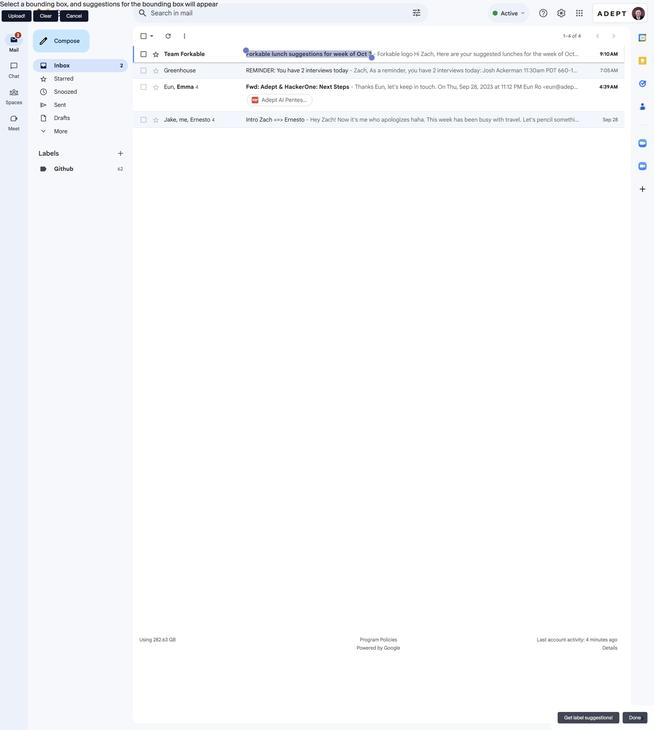 Task type: locate. For each thing, give the bounding box(es) containing it.
haha.
[[411, 116, 426, 123]]

2 horizontal spatial 4
[[586, 637, 589, 643]]

4 inside last account activity: 4 minutes ago details
[[586, 637, 589, 643]]

4 right activity:
[[586, 637, 589, 643]]

greenhouse
[[164, 67, 196, 74]]

let's
[[523, 116, 536, 123]]

me
[[179, 116, 187, 123], [360, 116, 368, 123]]

snoozed link
[[54, 88, 77, 95]]

mail, 2 unread messages image
[[15, 34, 23, 42]]

1 horizontal spatial ,
[[176, 116, 178, 123]]

apologizes
[[382, 116, 410, 123]]

7:05 am
[[601, 67, 618, 74]]

labels
[[39, 149, 59, 158]]

row
[[133, 46, 625, 62], [133, 62, 625, 79], [133, 79, 625, 112], [133, 112, 654, 128]]

policies
[[380, 637, 397, 643]]

navigation
[[0, 26, 29, 730]]

2 forkable from the left
[[246, 50, 270, 58]]

meet heading
[[0, 126, 28, 132]]

, left emma
[[174, 83, 175, 90]]

powered
[[357, 645, 376, 651]]

using 282.63 gb
[[139, 637, 176, 643]]

search in mail image
[[135, 6, 150, 21]]

lunch
[[272, 50, 287, 58]]

0 horizontal spatial week
[[334, 50, 348, 58]]

using
[[139, 637, 152, 643]]

me right 'jake'
[[179, 116, 187, 123]]

program policies powered by google
[[357, 637, 400, 651]]

fwd:
[[246, 83, 259, 90]]

cell containing fwd: adept & hackerone: next steps
[[246, 83, 584, 107]]

spaces
[[6, 99, 22, 106]]

busy
[[479, 116, 492, 123]]

282.63
[[153, 637, 168, 643]]

something
[[554, 116, 582, 123]]

google link
[[384, 644, 400, 652]]

0 horizontal spatial ernesto
[[190, 116, 210, 123]]

for left next
[[583, 116, 591, 123]]

ernesto right 'jake'
[[190, 116, 210, 123]]

last
[[537, 637, 547, 643]]

me right it's
[[360, 116, 368, 123]]

9:10 am
[[600, 51, 618, 57]]

0 vertical spatial for
[[324, 50, 332, 58]]

1 vertical spatial 4
[[212, 117, 215, 123]]

0 vertical spatial week
[[334, 50, 348, 58]]

Search in mail search field
[[133, 3, 428, 23]]

0 horizontal spatial me
[[179, 116, 187, 123]]

team
[[164, 50, 179, 58]]

details link
[[603, 645, 618, 651]]

- right steps
[[351, 83, 354, 90]]

last account activity: 4 minutes ago details
[[537, 637, 618, 651]]

next
[[592, 116, 603, 123]]

1 row from the top
[[133, 46, 625, 62]]

1 horizontal spatial 4
[[212, 117, 215, 123]]

have
[[288, 67, 300, 74]]

interviews
[[306, 67, 332, 74]]

1 forkable from the left
[[181, 50, 205, 58]]

2 horizontal spatial ,
[[187, 116, 189, 123]]

1 horizontal spatial week
[[439, 116, 453, 123]]

sep
[[603, 117, 612, 123]]

adept left ai
[[262, 96, 277, 104]]

ernesto
[[190, 116, 210, 123], [285, 116, 305, 123]]

0 horizontal spatial ,
[[174, 83, 175, 90]]

, right 'jake'
[[187, 116, 189, 123]]

4 for eun
[[196, 84, 198, 90]]

by
[[378, 645, 383, 651]]

4 for last
[[586, 637, 589, 643]]

1 vertical spatial adept
[[262, 96, 277, 104]]

, for jake
[[176, 116, 178, 123]]

adept ai pentest (p40) 4.17.23.pdf
[[262, 96, 350, 104]]

of
[[350, 50, 356, 58]]

0 horizontal spatial forkable
[[181, 50, 205, 58]]

travel.
[[506, 116, 522, 123]]

program policies link
[[360, 637, 397, 643]]

1 horizontal spatial me
[[360, 116, 368, 123]]

chat
[[9, 73, 19, 79]]

mail heading
[[0, 47, 28, 53]]

2 vertical spatial 4
[[586, 637, 589, 643]]

4 row from the top
[[133, 112, 654, 128]]

row containing jake
[[133, 112, 654, 128]]

week left 'of' on the right of page
[[334, 50, 348, 58]]

forkable up greenhouse
[[181, 50, 205, 58]]

sep 28
[[603, 117, 618, 123]]

0 horizontal spatial 4
[[196, 84, 198, 90]]

hackerone:
[[285, 83, 318, 90]]

4 left intro
[[212, 117, 215, 123]]

suggestions
[[289, 50, 323, 58]]

10/3
[[615, 116, 626, 123]]

- inside cell
[[351, 83, 354, 90]]

1 horizontal spatial for
[[583, 116, 591, 123]]

oct
[[357, 50, 367, 58]]

details
[[603, 645, 618, 651]]

pencil
[[537, 116, 553, 123]]

meet
[[8, 126, 20, 132]]

forkable
[[181, 50, 205, 58], [246, 50, 270, 58]]

cell
[[246, 83, 584, 107]]

2
[[369, 50, 372, 58], [120, 63, 123, 69], [301, 67, 305, 74]]

program
[[360, 637, 379, 643]]

forkable up 'reminder:'
[[246, 50, 270, 58]]

for up 'interviews'
[[324, 50, 332, 58]]

advanced search options image
[[409, 5, 425, 21]]

adept left &
[[261, 83, 277, 90]]

for
[[324, 50, 332, 58], [583, 116, 591, 123]]

4 right emma
[[196, 84, 198, 90]]

pentest
[[285, 96, 305, 104]]

now
[[338, 116, 349, 123]]

sent
[[54, 101, 66, 109]]

steps
[[334, 83, 349, 90]]

forkable lunch suggestions for week of oct 2 -
[[246, 50, 378, 58]]

week
[[334, 50, 348, 58], [439, 116, 453, 123]]

, down eun , emma 4
[[176, 116, 178, 123]]

0 vertical spatial 4
[[196, 84, 198, 90]]

4 inside eun , emma 4
[[196, 84, 198, 90]]

gb
[[169, 637, 176, 643]]

wed
[[635, 116, 646, 123]]

has
[[454, 116, 463, 123]]

4
[[196, 84, 198, 90], [212, 117, 215, 123], [586, 637, 589, 643]]

tab list
[[631, 26, 654, 701]]

eun , emma 4
[[164, 83, 198, 90]]

intro zach <=> ernesto - hey zach! now it's me who apologizes haha. this week has been busy with travel. let's pencil something for next tue 10/3 or wed 10/
[[246, 116, 654, 123]]

mail
[[9, 47, 19, 53]]

-
[[373, 50, 376, 58], [350, 67, 353, 74], [351, 83, 354, 90], [306, 116, 309, 123]]

footer
[[133, 636, 625, 652]]

- right today
[[350, 67, 353, 74]]

github
[[54, 165, 73, 173]]

week left has
[[439, 116, 453, 123]]

2 row from the top
[[133, 62, 625, 79]]

settings image
[[557, 8, 567, 18]]

gmail image
[[37, 5, 82, 21]]

1 horizontal spatial forkable
[[246, 50, 270, 58]]

adept
[[261, 83, 277, 90], [262, 96, 277, 104]]

3 row from the top
[[133, 79, 625, 112]]

eun
[[164, 83, 174, 90]]

ernesto right the <=>
[[285, 116, 305, 123]]



Task type: describe. For each thing, give the bounding box(es) containing it.
team forkable
[[164, 50, 205, 58]]

chat heading
[[0, 73, 28, 80]]

who
[[369, 116, 380, 123]]

1 vertical spatial for
[[583, 116, 591, 123]]

account
[[548, 637, 566, 643]]

inbox link
[[54, 62, 70, 69]]

&
[[279, 83, 283, 90]]

more button
[[33, 125, 128, 138]]

, for eun
[[174, 83, 175, 90]]

fwd: adept & hackerone: next steps -
[[246, 83, 355, 90]]

starred link
[[54, 75, 74, 82]]

(p40)
[[307, 96, 321, 104]]

0 horizontal spatial 2
[[120, 63, 123, 69]]

1 vertical spatial week
[[439, 116, 453, 123]]

62
[[118, 166, 123, 172]]

zach!
[[322, 116, 336, 123]]

zach
[[260, 116, 272, 123]]

intro
[[246, 116, 258, 123]]

1 horizontal spatial 2
[[301, 67, 305, 74]]

<=>
[[274, 116, 283, 123]]

github link
[[54, 165, 73, 173]]

it's
[[351, 116, 358, 123]]

0 vertical spatial adept
[[261, 83, 277, 90]]

tue
[[605, 116, 614, 123]]

refresh image
[[164, 32, 172, 40]]

snoozed
[[54, 88, 77, 95]]

4.17.23.pdf
[[323, 96, 350, 104]]

drafts
[[54, 114, 70, 122]]

emma
[[177, 83, 194, 90]]

minutes
[[590, 637, 608, 643]]

compose
[[54, 37, 80, 45]]

with
[[493, 116, 504, 123]]

ai
[[279, 96, 284, 104]]

footer containing using
[[133, 636, 625, 652]]

ago
[[609, 637, 618, 643]]

compose button
[[33, 30, 90, 53]]

more
[[54, 128, 67, 135]]

this
[[427, 116, 438, 123]]

drafts link
[[54, 114, 70, 122]]

28
[[613, 117, 618, 123]]

row containing eun
[[133, 79, 625, 112]]

next
[[319, 83, 332, 90]]

4:39 am
[[600, 84, 618, 90]]

today
[[334, 67, 348, 74]]

row containing team forkable
[[133, 46, 625, 62]]

jake
[[164, 116, 176, 123]]

- left hey
[[306, 116, 309, 123]]

reminder:
[[246, 67, 276, 74]]

4 inside the jake , me , ernesto 4
[[212, 117, 215, 123]]

main menu image
[[9, 8, 19, 18]]

google
[[384, 645, 400, 651]]

inbox
[[54, 62, 70, 69]]

spaces heading
[[0, 99, 28, 106]]

- right oct
[[373, 50, 376, 58]]

or
[[628, 116, 633, 123]]

0 horizontal spatial for
[[324, 50, 332, 58]]

2 horizontal spatial 2
[[369, 50, 372, 58]]

1 horizontal spatial ernesto
[[285, 116, 305, 123]]

been
[[465, 116, 478, 123]]

you
[[277, 67, 286, 74]]

activity:
[[568, 637, 585, 643]]

starred
[[54, 75, 74, 82]]

sent link
[[54, 101, 66, 109]]

jake , me , ernesto 4
[[164, 116, 215, 123]]

hey
[[310, 116, 320, 123]]

labels heading
[[39, 149, 117, 158]]

reminder: you have 2 interviews today -
[[246, 67, 354, 74]]

10/
[[648, 116, 654, 123]]

row containing greenhouse
[[133, 62, 625, 79]]

navigation containing mail
[[0, 26, 29, 730]]



Task type: vqa. For each thing, say whether or not it's contained in the screenshot.
Search in mail search field
yes



